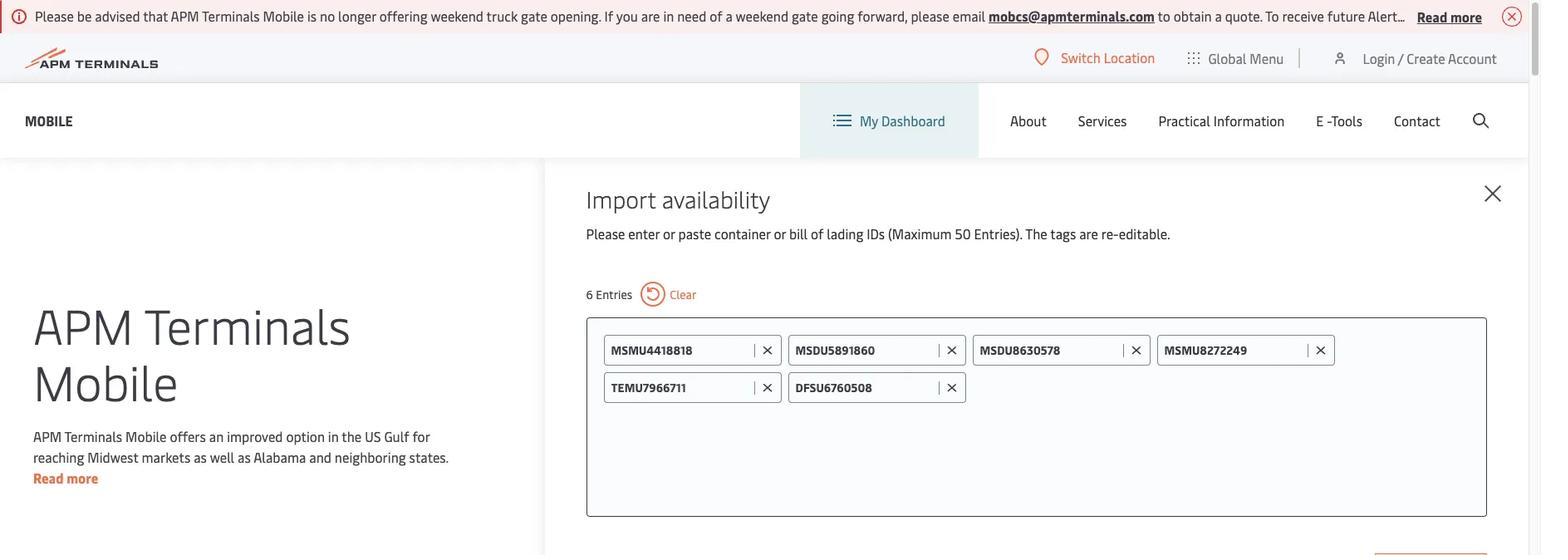 Task type: locate. For each thing, give the bounding box(es) containing it.
a right obtain
[[1215, 7, 1222, 25]]

1 horizontal spatial read
[[1418, 7, 1448, 25]]

1 vertical spatial read
[[33, 468, 64, 487]]

advised
[[95, 7, 140, 25]]

2 a from the left
[[1215, 7, 1222, 25]]

pleas
[[1511, 7, 1542, 25]]

please down import
[[586, 224, 625, 243]]

are right you
[[641, 7, 660, 25]]

1 horizontal spatial weekend
[[736, 7, 789, 25]]

0 horizontal spatial in
[[328, 427, 339, 445]]

of
[[710, 7, 723, 25], [811, 224, 824, 243]]

a right need
[[726, 7, 733, 25]]

terminals for apm terminals mobile
[[144, 291, 351, 357]]

in left the
[[328, 427, 339, 445]]

paste
[[679, 224, 711, 243]]

Entered ID text field
[[611, 342, 750, 358], [796, 342, 935, 358], [796, 380, 935, 396]]

0 horizontal spatial please
[[35, 7, 74, 25]]

apm terminals mobile offers an improved option in the us gulf for reaching midwest markets as well as alabama and neighboring states. read more
[[33, 427, 449, 487]]

close alert image
[[1503, 7, 1522, 27]]

0 vertical spatial more
[[1451, 7, 1483, 25]]

ids
[[867, 224, 885, 243]]

as left well
[[194, 448, 207, 466]]

0 horizontal spatial gate
[[521, 7, 548, 25]]

as
[[194, 448, 207, 466], [238, 448, 251, 466]]

quote. to
[[1226, 7, 1279, 25]]

gate
[[521, 7, 548, 25], [792, 7, 818, 25]]

1 horizontal spatial email
[[1427, 7, 1460, 25]]

sms,
[[1478, 7, 1508, 25]]

1 horizontal spatial as
[[238, 448, 251, 466]]

re-
[[1102, 224, 1119, 243]]

50
[[955, 224, 971, 243]]

apm inside apm terminals mobile offers an improved option in the us gulf for reaching midwest markets as well as alabama and neighboring states. read more
[[33, 427, 62, 445]]

practical
[[1159, 111, 1211, 130]]

0 horizontal spatial read
[[33, 468, 64, 487]]

1 horizontal spatial are
[[1080, 224, 1099, 243]]

apm
[[171, 7, 199, 25], [33, 291, 133, 357], [33, 427, 62, 445]]

future
[[1328, 7, 1365, 25]]

a
[[726, 7, 733, 25], [1215, 7, 1222, 25]]

in left need
[[663, 7, 674, 25]]

email right via
[[1427, 7, 1460, 25]]

1 horizontal spatial or
[[774, 224, 786, 243]]

email right please
[[953, 7, 986, 25]]

0 vertical spatial are
[[641, 7, 660, 25]]

Entered ID text field
[[980, 342, 1119, 358], [1165, 342, 1304, 358], [611, 380, 750, 396]]

0 horizontal spatial are
[[641, 7, 660, 25]]

read up "login / create account"
[[1418, 7, 1448, 25]]

read
[[1418, 7, 1448, 25], [33, 468, 64, 487]]

or
[[1463, 7, 1475, 25], [663, 224, 675, 243], [774, 224, 786, 243]]

2 vertical spatial terminals
[[64, 427, 122, 445]]

weekend right need
[[736, 7, 789, 25]]

or left the sms, on the right top of page
[[1463, 7, 1475, 25]]

1 horizontal spatial a
[[1215, 7, 1222, 25]]

e
[[1317, 111, 1324, 130]]

0 vertical spatial apm
[[171, 7, 199, 25]]

dashboard
[[882, 111, 946, 130]]

apm inside 'apm terminals mobile'
[[33, 291, 133, 357]]

be
[[77, 7, 92, 25]]

read down reaching
[[33, 468, 64, 487]]

more down reaching
[[67, 468, 98, 487]]

0 horizontal spatial weekend
[[431, 7, 484, 25]]

weekend left truck
[[431, 7, 484, 25]]

0 horizontal spatial email
[[953, 7, 986, 25]]

1 horizontal spatial gate
[[792, 7, 818, 25]]

in
[[663, 7, 674, 25], [328, 427, 339, 445]]

the
[[342, 427, 362, 445]]

0 horizontal spatial a
[[726, 7, 733, 25]]

an
[[209, 427, 224, 445]]

contact
[[1394, 111, 1441, 130]]

0 horizontal spatial as
[[194, 448, 207, 466]]

please for please enter or paste container or bill of lading ids (maximum 50 entries). the tags are re-editable.
[[586, 224, 625, 243]]

1 vertical spatial please
[[586, 224, 625, 243]]

terminals inside 'apm terminals mobile'
[[144, 291, 351, 357]]

as right well
[[238, 448, 251, 466]]

obtain
[[1174, 7, 1212, 25]]

apm terminals mobile
[[33, 291, 351, 413]]

of right 'bill'
[[811, 224, 824, 243]]

gate right truck
[[521, 7, 548, 25]]

2 email from the left
[[1427, 7, 1460, 25]]

need
[[677, 7, 707, 25]]

please enter or paste container or bill of lading ids (maximum 50 entries). the tags are re-editable.
[[586, 224, 1171, 243]]

or left 'bill'
[[774, 224, 786, 243]]

1 horizontal spatial more
[[1451, 7, 1483, 25]]

-
[[1327, 111, 1332, 130]]

more up account
[[1451, 7, 1483, 25]]

opening.
[[551, 7, 601, 25]]

1 vertical spatial apm
[[33, 291, 133, 357]]

mobile secondary image
[[102, 423, 393, 555]]

import
[[586, 183, 656, 214]]

please
[[35, 7, 74, 25], [586, 224, 625, 243]]

neighboring
[[335, 448, 406, 466]]

are
[[641, 7, 660, 25], [1080, 224, 1099, 243]]

2 vertical spatial apm
[[33, 427, 62, 445]]

2 horizontal spatial entered id text field
[[1165, 342, 1304, 358]]

clear button
[[641, 282, 697, 307]]

1 vertical spatial in
[[328, 427, 339, 445]]

editable.
[[1119, 224, 1171, 243]]

to
[[1158, 7, 1171, 25]]

0 vertical spatial read
[[1418, 7, 1448, 25]]

about button
[[1010, 83, 1047, 158]]

1 horizontal spatial in
[[663, 7, 674, 25]]

container
[[715, 224, 771, 243]]

if
[[605, 7, 613, 25]]

please be advised that apm terminals mobile is no longer offering weekend truck gate opening. if you are in need of a weekend gate going forward, please email mobcs@apmterminals.com to obtain a quote. to receive future alerts via email or sms, pleas
[[35, 7, 1542, 25]]

0 vertical spatial please
[[35, 7, 74, 25]]

account
[[1449, 49, 1498, 67]]

read more link
[[33, 468, 98, 487]]

my dashboard
[[860, 111, 946, 130]]

please left 'be'
[[35, 7, 74, 25]]

gulf
[[384, 427, 409, 445]]

and
[[309, 448, 332, 466]]

apm for apm terminals mobile
[[33, 291, 133, 357]]

0 horizontal spatial more
[[67, 468, 98, 487]]

midwest
[[87, 448, 138, 466]]

1 weekend from the left
[[431, 7, 484, 25]]

1 horizontal spatial please
[[586, 224, 625, 243]]

1 horizontal spatial of
[[811, 224, 824, 243]]

0 horizontal spatial of
[[710, 7, 723, 25]]

1 a from the left
[[726, 7, 733, 25]]

or right the enter at the top left
[[663, 224, 675, 243]]

of right need
[[710, 7, 723, 25]]

read inside apm terminals mobile offers an improved option in the us gulf for reaching midwest markets as well as alabama and neighboring states. read more
[[33, 468, 64, 487]]

alabama
[[254, 448, 306, 466]]

well
[[210, 448, 235, 466]]

switch location
[[1061, 48, 1155, 66]]

email
[[953, 7, 986, 25], [1427, 7, 1460, 25]]

mobile
[[263, 7, 304, 25], [25, 111, 73, 129], [33, 348, 178, 413], [126, 427, 167, 445]]

1 email from the left
[[953, 7, 986, 25]]

gate left going
[[792, 7, 818, 25]]

more
[[1451, 7, 1483, 25], [67, 468, 98, 487]]

2 as from the left
[[238, 448, 251, 466]]

are left re-
[[1080, 224, 1099, 243]]

terminals inside apm terminals mobile offers an improved option in the us gulf for reaching midwest markets as well as alabama and neighboring states. read more
[[64, 427, 122, 445]]

login
[[1363, 49, 1396, 67]]

1 vertical spatial more
[[67, 468, 98, 487]]

entries).
[[974, 224, 1023, 243]]

1 vertical spatial terminals
[[144, 291, 351, 357]]

practical information button
[[1159, 83, 1285, 158]]

terminals
[[202, 7, 260, 25], [144, 291, 351, 357], [64, 427, 122, 445]]



Task type: describe. For each thing, give the bounding box(es) containing it.
/
[[1398, 49, 1404, 67]]

mobcs@apmterminals.com link
[[989, 7, 1155, 25]]

6
[[586, 286, 593, 302]]

mobile link
[[25, 110, 73, 131]]

about
[[1010, 111, 1047, 130]]

in inside apm terminals mobile offers an improved option in the us gulf for reaching midwest markets as well as alabama and neighboring states. read more
[[328, 427, 339, 445]]

terminals for apm terminals mobile offers an improved option in the us gulf for reaching midwest markets as well as alabama and neighboring states. read more
[[64, 427, 122, 445]]

6 entries
[[586, 286, 633, 302]]

mobile inside 'apm terminals mobile'
[[33, 348, 178, 413]]

is
[[307, 7, 317, 25]]

1 as from the left
[[194, 448, 207, 466]]

lading
[[827, 224, 864, 243]]

markets
[[142, 448, 191, 466]]

login / create account link
[[1332, 33, 1498, 82]]

clear
[[670, 286, 697, 302]]

my dashboard button
[[833, 83, 946, 158]]

reaching
[[33, 448, 84, 466]]

offering
[[379, 7, 428, 25]]

switch location button
[[1035, 48, 1155, 66]]

the
[[1026, 224, 1048, 243]]

us
[[365, 427, 381, 445]]

read inside read more button
[[1418, 7, 1448, 25]]

1 gate from the left
[[521, 7, 548, 25]]

read more
[[1418, 7, 1483, 25]]

mobile inside apm terminals mobile offers an improved option in the us gulf for reaching midwest markets as well as alabama and neighboring states. read more
[[126, 427, 167, 445]]

services button
[[1079, 83, 1127, 158]]

login / create account
[[1363, 49, 1498, 67]]

for
[[413, 427, 430, 445]]

(maximum
[[888, 224, 952, 243]]

that
[[143, 7, 168, 25]]

2 weekend from the left
[[736, 7, 789, 25]]

0 vertical spatial terminals
[[202, 7, 260, 25]]

read more button
[[1418, 6, 1483, 27]]

enter
[[629, 224, 660, 243]]

offers
[[170, 427, 206, 445]]

global menu
[[1209, 49, 1284, 67]]

0 horizontal spatial entered id text field
[[611, 380, 750, 396]]

please for please be advised that apm terminals mobile is no longer offering weekend truck gate opening. if you are in need of a weekend gate going forward, please email mobcs@apmterminals.com to obtain a quote. to receive future alerts via email or sms, pleas
[[35, 7, 74, 25]]

tools
[[1332, 111, 1363, 130]]

1 horizontal spatial entered id text field
[[980, 342, 1119, 358]]

more inside button
[[1451, 7, 1483, 25]]

states.
[[409, 448, 449, 466]]

import availability
[[586, 183, 770, 214]]

improved
[[227, 427, 283, 445]]

0 vertical spatial of
[[710, 7, 723, 25]]

1 vertical spatial are
[[1080, 224, 1099, 243]]

availability
[[662, 183, 770, 214]]

you
[[616, 7, 638, 25]]

going
[[822, 7, 855, 25]]

my
[[860, 111, 878, 130]]

bill
[[789, 224, 808, 243]]

2 horizontal spatial or
[[1463, 7, 1475, 25]]

1 vertical spatial of
[[811, 224, 824, 243]]

more inside apm terminals mobile offers an improved option in the us gulf for reaching midwest markets as well as alabama and neighboring states. read more
[[67, 468, 98, 487]]

2 gate from the left
[[792, 7, 818, 25]]

global menu button
[[1172, 33, 1301, 83]]

receive
[[1283, 7, 1325, 25]]

via
[[1407, 7, 1424, 25]]

forward,
[[858, 7, 908, 25]]

mobcs@apmterminals.com
[[989, 7, 1155, 25]]

alerts
[[1368, 7, 1404, 25]]

apm for apm terminals mobile offers an improved option in the us gulf for reaching midwest markets as well as alabama and neighboring states. read more
[[33, 427, 62, 445]]

contact button
[[1394, 83, 1441, 158]]

0 horizontal spatial or
[[663, 224, 675, 243]]

menu
[[1250, 49, 1284, 67]]

e -tools button
[[1317, 83, 1363, 158]]

option
[[286, 427, 325, 445]]

location
[[1104, 48, 1155, 66]]

switch
[[1061, 48, 1101, 66]]

0 vertical spatial in
[[663, 7, 674, 25]]

practical information
[[1159, 111, 1285, 130]]

services
[[1079, 111, 1127, 130]]

longer
[[338, 7, 376, 25]]

information
[[1214, 111, 1285, 130]]

create
[[1407, 49, 1446, 67]]

please
[[911, 7, 950, 25]]

tags
[[1051, 224, 1076, 243]]

e -tools
[[1317, 111, 1363, 130]]

global
[[1209, 49, 1247, 67]]

truck
[[487, 7, 518, 25]]

entries
[[596, 286, 633, 302]]



Task type: vqa. For each thing, say whether or not it's contained in the screenshot.
the top APM
yes



